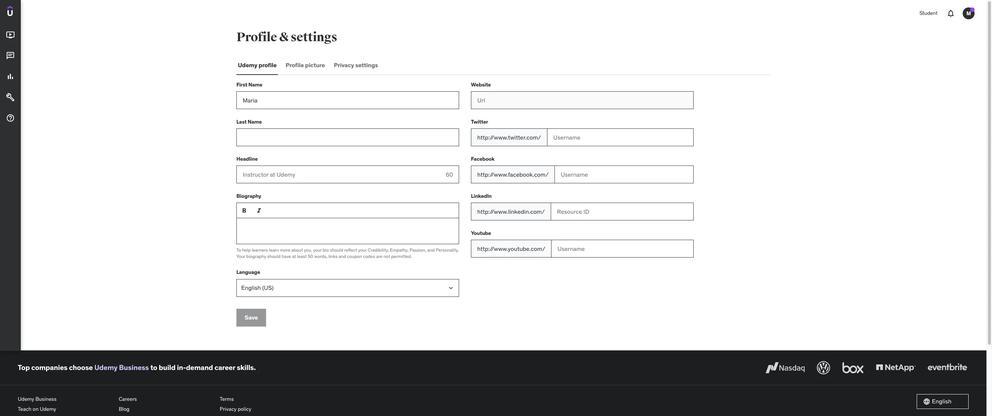 Task type: locate. For each thing, give the bounding box(es) containing it.
english button
[[917, 394, 969, 409]]

1 your from the left
[[313, 247, 322, 253]]

0 horizontal spatial profile
[[236, 29, 277, 45]]

udemy business link up on
[[18, 394, 113, 404]]

blog
[[119, 406, 130, 412]]

udemy business link up careers
[[94, 363, 149, 372]]

and right links at the bottom of the page
[[339, 253, 346, 259]]

profile
[[236, 29, 277, 45], [286, 61, 304, 69]]

privacy
[[334, 61, 354, 69], [220, 406, 237, 412]]

permitted.
[[391, 253, 412, 259]]

0 horizontal spatial privacy
[[220, 406, 237, 412]]

profile picture button
[[284, 56, 326, 74]]

0 vertical spatial udemy business link
[[94, 363, 149, 372]]

words,
[[314, 253, 327, 259]]

0 horizontal spatial your
[[313, 247, 322, 253]]

language
[[236, 269, 260, 275]]

profile for profile picture
[[286, 61, 304, 69]]

Youtube text field
[[551, 240, 694, 258]]

1 vertical spatial business
[[35, 396, 57, 402]]

empathy,
[[390, 247, 409, 253]]

privacy settings button
[[332, 56, 380, 74]]

first name
[[236, 81, 262, 88]]

business
[[119, 363, 149, 372], [35, 396, 57, 402]]

1 vertical spatial medium image
[[6, 93, 15, 102]]

Twitter text field
[[547, 128, 694, 146]]

0 vertical spatial and
[[427, 247, 435, 253]]

1 horizontal spatial your
[[358, 247, 367, 253]]

save button
[[236, 309, 266, 326]]

english
[[932, 398, 952, 405]]

medium image
[[6, 51, 15, 60], [6, 72, 15, 81], [6, 114, 15, 123]]

bio
[[323, 247, 329, 253]]

name for last name
[[248, 118, 262, 125]]

0 horizontal spatial and
[[339, 253, 346, 259]]

profile inside profile picture button
[[286, 61, 304, 69]]

should up links at the bottom of the page
[[330, 247, 343, 253]]

0 vertical spatial profile
[[236, 29, 277, 45]]

first
[[236, 81, 247, 88]]

None text field
[[236, 218, 459, 244]]

0 horizontal spatial should
[[267, 253, 281, 259]]

m
[[967, 10, 971, 17]]

should
[[330, 247, 343, 253], [267, 253, 281, 259]]

bold image
[[241, 207, 248, 214]]

business up on
[[35, 396, 57, 402]]

http://www.youtube.com/
[[477, 245, 545, 252]]

profile left &
[[236, 29, 277, 45]]

to help learners learn more about you, your bio should reflect your credibility, empathy, passion, and personality. your biography should have at least 50 words, links and coupon codes are not permitted.
[[236, 247, 459, 259]]

credibility,
[[368, 247, 389, 253]]

0 vertical spatial privacy
[[334, 61, 354, 69]]

&
[[279, 29, 289, 45]]

skills.
[[237, 363, 256, 372]]

small image
[[923, 398, 931, 405]]

0 horizontal spatial business
[[35, 396, 57, 402]]

udemy business link
[[94, 363, 149, 372], [18, 394, 113, 404]]

you have alerts image
[[970, 7, 975, 12]]

notifications image
[[946, 9, 955, 18]]

your up codes
[[358, 247, 367, 253]]

twitter
[[471, 118, 488, 125]]

1 horizontal spatial profile
[[286, 61, 304, 69]]

profile & settings
[[236, 29, 337, 45]]

and right passion, on the bottom left
[[427, 247, 435, 253]]

name for first name
[[248, 81, 262, 88]]

business left to
[[119, 363, 149, 372]]

1 vertical spatial and
[[339, 253, 346, 259]]

not
[[384, 253, 390, 259]]

1 horizontal spatial should
[[330, 247, 343, 253]]

policy
[[238, 406, 251, 412]]

1 vertical spatial name
[[248, 118, 262, 125]]

1 horizontal spatial privacy
[[334, 61, 354, 69]]

privacy right picture in the top left of the page
[[334, 61, 354, 69]]

2 your from the left
[[358, 247, 367, 253]]

0 vertical spatial name
[[248, 81, 262, 88]]

1 vertical spatial profile
[[286, 61, 304, 69]]

volkswagen image
[[815, 360, 832, 376]]

name right first
[[248, 81, 262, 88]]

udemy inside button
[[238, 61, 257, 69]]

m link
[[960, 4, 978, 22]]

should down learn
[[267, 253, 281, 259]]

nasdaq image
[[764, 360, 807, 376]]

and
[[427, 247, 435, 253], [339, 253, 346, 259]]

careers blog
[[119, 396, 137, 412]]

name
[[248, 81, 262, 88], [248, 118, 262, 125]]

udemy up first name
[[238, 61, 257, 69]]

privacy inside terms privacy policy
[[220, 406, 237, 412]]

1 vertical spatial medium image
[[6, 72, 15, 81]]

3 medium image from the top
[[6, 114, 15, 123]]

udemy right on
[[40, 406, 56, 412]]

privacy settings
[[334, 61, 378, 69]]

0 vertical spatial should
[[330, 247, 343, 253]]

udemy
[[238, 61, 257, 69], [94, 363, 117, 372], [18, 396, 34, 402], [40, 406, 56, 412]]

italic image
[[255, 207, 263, 214]]

name right last
[[248, 118, 262, 125]]

reflect
[[344, 247, 357, 253]]

last
[[236, 118, 247, 125]]

2 vertical spatial medium image
[[6, 114, 15, 123]]

Facebook text field
[[555, 166, 694, 183]]

0 vertical spatial medium image
[[6, 51, 15, 60]]

1 horizontal spatial settings
[[355, 61, 378, 69]]

youtube
[[471, 230, 491, 236]]

1 vertical spatial should
[[267, 253, 281, 259]]

Last Name text field
[[236, 128, 459, 146]]

help
[[242, 247, 251, 253]]

http://www.twitter.com/
[[477, 134, 541, 141]]

eventbrite image
[[926, 360, 969, 376]]

to
[[236, 247, 241, 253]]

udemy profile button
[[236, 56, 278, 74]]

demand
[[186, 363, 213, 372]]

udemy business teach on udemy
[[18, 396, 57, 412]]

1 vertical spatial privacy
[[220, 406, 237, 412]]

settings
[[291, 29, 337, 45], [355, 61, 378, 69]]

medium image
[[6, 31, 15, 39], [6, 93, 15, 102]]

1 horizontal spatial business
[[119, 363, 149, 372]]

profile picture
[[286, 61, 325, 69]]

privacy policy link
[[220, 404, 315, 415]]

about
[[291, 247, 303, 253]]

1 vertical spatial settings
[[355, 61, 378, 69]]

in-
[[177, 363, 186, 372]]

teach on udemy link
[[18, 404, 113, 415]]

your
[[236, 253, 245, 259]]

your
[[313, 247, 322, 253], [358, 247, 367, 253]]

your up words,
[[313, 247, 322, 253]]

0 vertical spatial medium image
[[6, 31, 15, 39]]

0 vertical spatial settings
[[291, 29, 337, 45]]

privacy down 'terms'
[[220, 406, 237, 412]]

top companies choose udemy business to build in-demand career skills.
[[18, 363, 256, 372]]

careers link
[[119, 394, 214, 404]]

profile left picture in the top left of the page
[[286, 61, 304, 69]]



Task type: vqa. For each thing, say whether or not it's contained in the screenshot.
xsmall image for Boost Your Social Confidence
no



Task type: describe. For each thing, give the bounding box(es) containing it.
1 medium image from the top
[[6, 31, 15, 39]]

have
[[282, 253, 291, 259]]

passion,
[[410, 247, 426, 253]]

on
[[33, 406, 39, 412]]

choose
[[69, 363, 93, 372]]

facebook
[[471, 155, 495, 162]]

you,
[[304, 247, 312, 253]]

career
[[215, 363, 235, 372]]

top
[[18, 363, 30, 372]]

learners
[[252, 247, 268, 253]]

Headline text field
[[236, 166, 440, 183]]

Website text field
[[471, 91, 694, 109]]

profile for profile & settings
[[236, 29, 277, 45]]

are
[[376, 253, 382, 259]]

privacy inside button
[[334, 61, 354, 69]]

more
[[280, 247, 290, 253]]

2 medium image from the top
[[6, 72, 15, 81]]

website
[[471, 81, 491, 88]]

learn
[[269, 247, 279, 253]]

0 horizontal spatial settings
[[291, 29, 337, 45]]

personality.
[[436, 247, 459, 253]]

links
[[328, 253, 338, 259]]

biography
[[236, 192, 261, 199]]

business inside "udemy business teach on udemy"
[[35, 396, 57, 402]]

terms privacy policy
[[220, 396, 251, 412]]

at
[[292, 253, 296, 259]]

least
[[297, 253, 307, 259]]

http://www.facebook.com/
[[477, 171, 549, 178]]

student
[[920, 10, 938, 16]]

codes
[[363, 253, 375, 259]]

linkedin
[[471, 192, 492, 199]]

save
[[245, 314, 258, 321]]

blog link
[[119, 404, 214, 415]]

udemy image
[[7, 6, 41, 19]]

http://www.linkedin.com/
[[477, 208, 545, 215]]

to
[[150, 363, 157, 372]]

coupon
[[347, 253, 362, 259]]

last name
[[236, 118, 262, 125]]

build
[[159, 363, 176, 372]]

box image
[[841, 360, 866, 376]]

profile
[[259, 61, 277, 69]]

LinkedIn text field
[[551, 203, 694, 220]]

1 medium image from the top
[[6, 51, 15, 60]]

picture
[[305, 61, 325, 69]]

2 medium image from the top
[[6, 93, 15, 102]]

student link
[[915, 4, 942, 22]]

udemy up teach
[[18, 396, 34, 402]]

teach
[[18, 406, 31, 412]]

headline
[[236, 155, 258, 162]]

1 vertical spatial udemy business link
[[18, 394, 113, 404]]

terms
[[220, 396, 234, 402]]

First Name text field
[[236, 91, 459, 109]]

1 horizontal spatial and
[[427, 247, 435, 253]]

companies
[[31, 363, 67, 372]]

0 vertical spatial business
[[119, 363, 149, 372]]

50
[[308, 253, 313, 259]]

udemy profile
[[238, 61, 277, 69]]

biography
[[246, 253, 266, 259]]

settings inside button
[[355, 61, 378, 69]]

terms link
[[220, 394, 315, 404]]

careers
[[119, 396, 137, 402]]

netapp image
[[874, 360, 917, 376]]

udemy right choose
[[94, 363, 117, 372]]

60
[[446, 171, 453, 178]]



